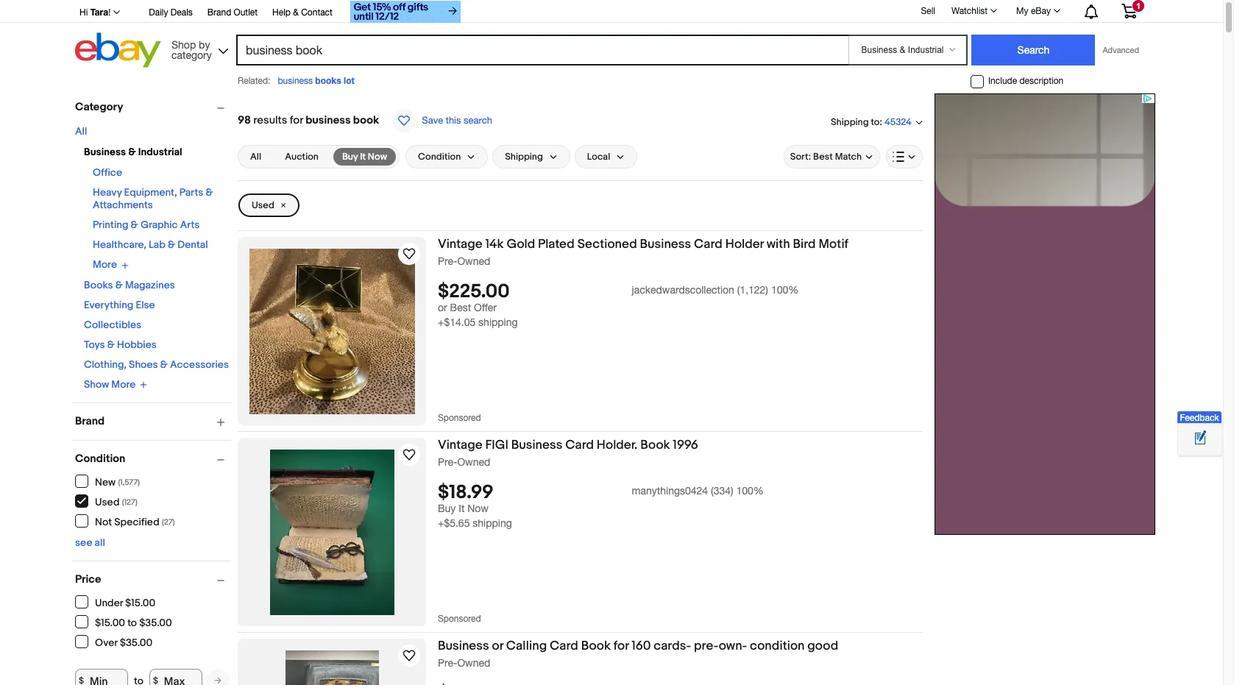 Task type: locate. For each thing, give the bounding box(es) containing it.
business left book
[[306, 113, 351, 127]]

specified
[[114, 516, 160, 528]]

1 vertical spatial all
[[250, 151, 262, 163]]

0 vertical spatial book
[[641, 438, 670, 453]]

hobbies
[[117, 338, 157, 351]]

1 horizontal spatial to
[[871, 116, 880, 128]]

1 pre- from the top
[[438, 255, 458, 267]]

& left the industrial
[[128, 146, 136, 158]]

0 horizontal spatial it
[[360, 151, 366, 163]]

to left 45324
[[871, 116, 880, 128]]

book
[[641, 438, 670, 453], [581, 639, 611, 654]]

jackedwardscollection
[[632, 284, 735, 296]]

book left '1996'
[[641, 438, 670, 453]]

card
[[694, 237, 723, 252], [566, 438, 594, 453], [550, 639, 579, 654]]

14k
[[486, 237, 504, 252]]

sectioned
[[578, 237, 637, 252]]

1 vintage from the top
[[438, 237, 483, 252]]

attachments
[[93, 199, 153, 211]]

0 vertical spatial 100%
[[772, 284, 799, 296]]

2 owned from the top
[[458, 457, 491, 468]]

0 vertical spatial condition button
[[406, 145, 488, 169]]

0 vertical spatial pre-
[[438, 255, 458, 267]]

or
[[438, 302, 447, 314], [492, 639, 504, 654]]

0 horizontal spatial 100%
[[737, 485, 764, 497]]

hi tara !
[[80, 7, 111, 18]]

1 vertical spatial now
[[468, 503, 489, 515]]

$18.99
[[438, 482, 494, 504]]

sell link
[[915, 6, 942, 16]]

$15.00 up "over $35.00" "link"
[[95, 617, 125, 629]]

0 vertical spatial condition
[[418, 151, 461, 163]]

shop
[[172, 39, 196, 50]]

under $15.00 link
[[75, 596, 156, 609]]

else
[[136, 299, 155, 311]]

business or calling card book for 160 cards- pre-own- condition good link
[[438, 639, 923, 657]]

0 horizontal spatial all link
[[75, 125, 87, 138]]

business right the figi
[[511, 438, 563, 453]]

0 vertical spatial all
[[75, 125, 87, 138]]

condition inside condition dropdown button
[[418, 151, 461, 163]]

vintage left '14k'
[[438, 237, 483, 252]]

business inside the business or calling card book for 160 cards- pre-own- condition good pre-owned
[[438, 639, 489, 654]]

0 vertical spatial business
[[278, 76, 313, 86]]

business
[[278, 76, 313, 86], [306, 113, 351, 127]]

heavy
[[93, 186, 122, 199]]

shipping inside shipping to : 45324
[[831, 116, 869, 128]]

buy
[[342, 151, 358, 163], [438, 503, 456, 515]]

(27)
[[162, 517, 175, 527]]

vintage inside vintage 14k gold plated sectioned business card holder with bird motif pre-owned
[[438, 237, 483, 252]]

more
[[93, 259, 117, 271], [111, 378, 136, 391]]

shipping inside "manythings0424 (334) 100% buy it now +$5.65 shipping"
[[473, 518, 512, 530]]

1 horizontal spatial buy
[[438, 503, 456, 515]]

it inside text field
[[360, 151, 366, 163]]

card right "calling"
[[550, 639, 579, 654]]

or left "calling"
[[492, 639, 504, 654]]

pre- inside vintage 14k gold plated sectioned business card holder with bird motif pre-owned
[[438, 255, 458, 267]]

printing
[[93, 219, 128, 231]]

save this search
[[422, 115, 492, 126]]

1 vertical spatial owned
[[458, 457, 491, 468]]

1 vertical spatial vintage
[[438, 438, 483, 453]]

all link down the category
[[75, 125, 87, 138]]

best inside jackedwardscollection (1,122) 100% or best offer +$14.05 shipping
[[450, 302, 471, 314]]

1 horizontal spatial condition
[[418, 151, 461, 163]]

0 vertical spatial best
[[814, 151, 833, 163]]

card left holder
[[694, 237, 723, 252]]

for right the results
[[290, 113, 303, 127]]

feedback
[[1181, 413, 1220, 423]]

business & industrial
[[84, 146, 182, 158]]

0 horizontal spatial condition
[[75, 452, 125, 466]]

buy down book
[[342, 151, 358, 163]]

now down book
[[368, 151, 387, 163]]

0 horizontal spatial brand
[[75, 415, 105, 429]]

0 vertical spatial or
[[438, 302, 447, 314]]

100% right (1,122)
[[772, 284, 799, 296]]

plated
[[538, 237, 575, 252]]

shop by category banner
[[71, 0, 1149, 71]]

buy up +$5.65 at the bottom left
[[438, 503, 456, 515]]

to for :
[[871, 116, 880, 128]]

business right "watch business or calling card book for 160 cards- pre-own- condition good" "image"
[[438, 639, 489, 654]]

card left holder. at bottom
[[566, 438, 594, 453]]

brand for brand outlet
[[207, 7, 231, 18]]

to for $35.00
[[128, 617, 137, 629]]

description
[[1020, 76, 1064, 86]]

100% for $18.99
[[737, 485, 764, 497]]

& right help
[[293, 7, 299, 18]]

1996
[[673, 438, 699, 453]]

owned inside vintage figi business card holder. book 1996 pre-owned
[[458, 457, 491, 468]]

offer
[[474, 302, 497, 314]]

sort:
[[791, 151, 812, 163]]

& right "lab"
[[168, 239, 175, 251]]

sort: best match
[[791, 151, 862, 163]]

1 vertical spatial it
[[459, 503, 465, 515]]

now
[[368, 151, 387, 163], [468, 503, 489, 515]]

vintage inside vintage figi business card holder. book 1996 pre-owned
[[438, 438, 483, 453]]

shipping right +$5.65 at the bottom left
[[473, 518, 512, 530]]

1 vertical spatial condition button
[[75, 452, 231, 466]]

pre- right "watch business or calling card book for 160 cards- pre-own- condition good" "image"
[[438, 658, 458, 669]]

$15.00 to $35.00 link
[[75, 616, 173, 629]]

business inside vintage 14k gold plated sectioned business card holder with bird motif pre-owned
[[640, 237, 692, 252]]

books
[[315, 75, 341, 86]]

shipping for $18.99
[[473, 518, 512, 530]]

100% inside jackedwardscollection (1,122) 100% or best offer +$14.05 shipping
[[772, 284, 799, 296]]

magazines
[[125, 279, 175, 291]]

1 horizontal spatial 100%
[[772, 284, 799, 296]]

0 horizontal spatial buy
[[342, 151, 358, 163]]

0 vertical spatial more
[[93, 259, 117, 271]]

1 vertical spatial or
[[492, 639, 504, 654]]

1 vertical spatial pre-
[[438, 457, 458, 468]]

0 horizontal spatial or
[[438, 302, 447, 314]]

1 vertical spatial more
[[111, 378, 136, 391]]

0 vertical spatial buy
[[342, 151, 358, 163]]

card inside the business or calling card book for 160 cards- pre-own- condition good pre-owned
[[550, 639, 579, 654]]

it inside "manythings0424 (334) 100% buy it now +$5.65 shipping"
[[459, 503, 465, 515]]

buy inside "manythings0424 (334) 100% buy it now +$5.65 shipping"
[[438, 503, 456, 515]]

1 owned from the top
[[458, 255, 491, 267]]

vintage left the figi
[[438, 438, 483, 453]]

owned down '14k'
[[458, 255, 491, 267]]

1 vertical spatial book
[[581, 639, 611, 654]]

vintage 14k gold plated sectioned business card holder with bird motif link
[[438, 237, 923, 255]]

1 vertical spatial brand
[[75, 415, 105, 429]]

& down attachments
[[131, 219, 138, 231]]

jackedwardscollection (1,122) 100% or best offer +$14.05 shipping
[[438, 284, 799, 329]]

all down the category
[[75, 125, 87, 138]]

0 vertical spatial shipping
[[831, 116, 869, 128]]

owned right "watch business or calling card book for 160 cards- pre-own- condition good" "image"
[[458, 658, 491, 669]]

accessories
[[170, 358, 229, 371]]

None submit
[[972, 35, 1096, 66]]

0 vertical spatial used
[[252, 200, 275, 211]]

1 horizontal spatial condition button
[[406, 145, 488, 169]]

search
[[464, 115, 492, 126]]

collectibles link
[[84, 318, 141, 331]]

3 owned from the top
[[458, 658, 491, 669]]

& right shoes
[[160, 358, 168, 371]]

1 vertical spatial all link
[[242, 148, 270, 166]]

condition button down save this search button
[[406, 145, 488, 169]]

best up '+$14.05'
[[450, 302, 471, 314]]

it
[[360, 151, 366, 163], [459, 503, 465, 515]]

2 vertical spatial owned
[[458, 658, 491, 669]]

1 vertical spatial condition
[[75, 452, 125, 466]]

1 horizontal spatial all
[[250, 151, 262, 163]]

vintage for $18.99
[[438, 438, 483, 453]]

0 horizontal spatial book
[[581, 639, 611, 654]]

1 vertical spatial shipping
[[473, 518, 512, 530]]

& right parts
[[206, 186, 213, 199]]

shipping inside dropdown button
[[505, 151, 543, 163]]

for left 160
[[614, 639, 629, 654]]

1 vertical spatial best
[[450, 302, 471, 314]]

book left 160
[[581, 639, 611, 654]]

over $35.00
[[95, 637, 153, 649]]

own-
[[719, 639, 748, 654]]

dental
[[178, 239, 208, 251]]

100% inside "manythings0424 (334) 100% buy it now +$5.65 shipping"
[[737, 485, 764, 497]]

results
[[253, 113, 287, 127]]

to down the under $15.00
[[128, 617, 137, 629]]

pre- right watch vintage 14k gold plated sectioned business card holder with bird motif image
[[438, 255, 458, 267]]

$35.00 inside "link"
[[120, 637, 153, 649]]

$35.00 down the under $15.00
[[139, 617, 172, 629]]

1 horizontal spatial it
[[459, 503, 465, 515]]

0 horizontal spatial to
[[128, 617, 137, 629]]

owned
[[458, 255, 491, 267], [458, 457, 491, 468], [458, 658, 491, 669]]

more inside button
[[111, 378, 136, 391]]

more right show
[[111, 378, 136, 391]]

condition up new
[[75, 452, 125, 466]]

watch vintage figi business card holder. book 1996 image
[[401, 446, 418, 464]]

1 vertical spatial used
[[95, 496, 120, 508]]

0 vertical spatial it
[[360, 151, 366, 163]]

everything else link
[[84, 299, 155, 311]]

new
[[95, 476, 116, 489]]

business left books
[[278, 76, 313, 86]]

more up books
[[93, 259, 117, 271]]

1 vertical spatial to
[[128, 617, 137, 629]]

1 horizontal spatial now
[[468, 503, 489, 515]]

card inside vintage figi business card holder. book 1996 pre-owned
[[566, 438, 594, 453]]

brand for brand
[[75, 415, 105, 429]]

used
[[252, 200, 275, 211], [95, 496, 120, 508]]

now up +$5.65 at the bottom left
[[468, 503, 489, 515]]

1 vertical spatial shipping
[[505, 151, 543, 163]]

100% right (334)
[[737, 485, 764, 497]]

1 vertical spatial business
[[306, 113, 351, 127]]

0 horizontal spatial best
[[450, 302, 471, 314]]

manythings0424 (334) 100% buy it now +$5.65 shipping
[[438, 485, 764, 530]]

to inside shipping to : 45324
[[871, 116, 880, 128]]

1 vertical spatial for
[[614, 639, 629, 654]]

$15.00 up $15.00 to $35.00
[[125, 597, 155, 609]]

best right sort:
[[814, 151, 833, 163]]

1 horizontal spatial shipping
[[831, 116, 869, 128]]

brand inside account navigation
[[207, 7, 231, 18]]

watch vintage 14k gold plated sectioned business card holder with bird motif image
[[401, 245, 418, 263]]

1 vertical spatial buy
[[438, 503, 456, 515]]

shipping inside jackedwardscollection (1,122) 100% or best offer +$14.05 shipping
[[479, 317, 518, 329]]

brand button
[[75, 415, 231, 429]]

best
[[814, 151, 833, 163], [450, 302, 471, 314]]

ebay
[[1031, 6, 1051, 16]]

price button
[[75, 573, 231, 587]]

0 vertical spatial owned
[[458, 255, 491, 267]]

shipping
[[831, 116, 869, 128], [505, 151, 543, 163]]

main content
[[238, 94, 923, 685]]

business up jackedwardscollection
[[640, 237, 692, 252]]

Minimum Value in $ text field
[[75, 669, 128, 685]]

$35.00 down $15.00 to $35.00
[[120, 637, 153, 649]]

this
[[446, 115, 461, 126]]

1 vertical spatial 100%
[[737, 485, 764, 497]]

book inside the business or calling card book for 160 cards- pre-own- condition good pre-owned
[[581, 639, 611, 654]]

0 horizontal spatial condition button
[[75, 452, 231, 466]]

1 horizontal spatial brand
[[207, 7, 231, 18]]

condition down save this search button
[[418, 151, 461, 163]]

daily
[[149, 7, 168, 18]]

more inside button
[[93, 259, 117, 271]]

1 horizontal spatial best
[[814, 151, 833, 163]]

all link down 98
[[242, 148, 270, 166]]

none submit inside shop by category banner
[[972, 35, 1096, 66]]

owned down the figi
[[458, 457, 491, 468]]

0 horizontal spatial for
[[290, 113, 303, 127]]

1 horizontal spatial for
[[614, 639, 629, 654]]

business inside related: business books lot
[[278, 76, 313, 86]]

3 pre- from the top
[[438, 658, 458, 669]]

account navigation
[[71, 0, 1149, 25]]

brand left outlet
[[207, 7, 231, 18]]

2 vertical spatial pre-
[[438, 658, 458, 669]]

0 horizontal spatial all
[[75, 125, 87, 138]]

1 horizontal spatial book
[[641, 438, 670, 453]]

shipping down the offer
[[479, 317, 518, 329]]

or up '+$14.05'
[[438, 302, 447, 314]]

0 vertical spatial card
[[694, 237, 723, 252]]

main content containing $225.00
[[238, 94, 923, 685]]

with
[[767, 237, 791, 252]]

all link
[[75, 125, 87, 138], [242, 148, 270, 166]]

0 horizontal spatial shipping
[[505, 151, 543, 163]]

my
[[1017, 6, 1029, 16]]

0 vertical spatial brand
[[207, 7, 231, 18]]

all inside main content
[[250, 151, 262, 163]]

1 horizontal spatial or
[[492, 639, 504, 654]]

to
[[871, 116, 880, 128], [128, 617, 137, 629]]

category
[[75, 100, 123, 114]]

bird
[[793, 237, 816, 252]]

toys
[[84, 338, 105, 351]]

1 vertical spatial $35.00
[[120, 637, 153, 649]]

now inside buy it now selected text field
[[368, 151, 387, 163]]

1 vertical spatial card
[[566, 438, 594, 453]]

0 vertical spatial now
[[368, 151, 387, 163]]

0 vertical spatial vintage
[[438, 237, 483, 252]]

& inside 'link'
[[293, 7, 299, 18]]

0 horizontal spatial now
[[368, 151, 387, 163]]

used inside main content
[[252, 200, 275, 211]]

0 horizontal spatial used
[[95, 496, 120, 508]]

manythings0424
[[632, 485, 708, 497]]

brand down show
[[75, 415, 105, 429]]

related: business books lot
[[238, 75, 355, 86]]

1 horizontal spatial used
[[252, 200, 275, 211]]

&
[[293, 7, 299, 18], [128, 146, 136, 158], [206, 186, 213, 199], [131, 219, 138, 231], [168, 239, 175, 251], [115, 279, 123, 291], [107, 338, 115, 351], [160, 358, 168, 371]]

2 vintage from the top
[[438, 438, 483, 453]]

2 pre- from the top
[[438, 457, 458, 468]]

0 vertical spatial for
[[290, 113, 303, 127]]

2 vertical spatial card
[[550, 639, 579, 654]]

see all
[[75, 537, 105, 549]]

98 results for business book
[[238, 113, 379, 127]]

pre- up '$18.99'
[[438, 457, 458, 468]]

0 vertical spatial to
[[871, 116, 880, 128]]

business
[[84, 146, 126, 158], [640, 237, 692, 252], [511, 438, 563, 453], [438, 639, 489, 654]]

0 vertical spatial shipping
[[479, 317, 518, 329]]

shop by category
[[172, 39, 212, 61]]

condition for the left condition dropdown button
[[75, 452, 125, 466]]

condition button up (1,577) at the bottom left of page
[[75, 452, 231, 466]]

it down book
[[360, 151, 366, 163]]

it up +$5.65 at the bottom left
[[459, 503, 465, 515]]

vintage figi business card holder. book 1996 image
[[270, 450, 394, 615]]

business up office link
[[84, 146, 126, 158]]

& right toys
[[107, 338, 115, 351]]

all down 98
[[250, 151, 262, 163]]

(334)
[[711, 485, 734, 497]]



Task type: vqa. For each thing, say whether or not it's contained in the screenshot.
second Nov from the top
no



Task type: describe. For each thing, give the bounding box(es) containing it.
0 vertical spatial $35.00
[[139, 617, 172, 629]]

under
[[95, 597, 123, 609]]

advanced link
[[1096, 35, 1147, 65]]

help
[[272, 7, 291, 18]]

shop by category button
[[165, 33, 231, 64]]

listing options selector. list view selected. image
[[893, 151, 917, 163]]

calling
[[506, 639, 547, 654]]

1 horizontal spatial all link
[[242, 148, 270, 166]]

industrial
[[138, 146, 182, 158]]

best inside dropdown button
[[814, 151, 833, 163]]

+$5.65
[[438, 518, 470, 530]]

related:
[[238, 76, 271, 86]]

business or calling card book for 160 cards- pre-own- condition good heading
[[438, 639, 839, 654]]

& up 'everything else' link
[[115, 279, 123, 291]]

category button
[[75, 100, 231, 114]]

see
[[75, 537, 92, 549]]

Maximum Value in $ text field
[[149, 669, 202, 685]]

card for book
[[566, 438, 594, 453]]

business inside main content
[[306, 113, 351, 127]]

:
[[880, 116, 883, 128]]

now inside "manythings0424 (334) 100% buy it now +$5.65 shipping"
[[468, 503, 489, 515]]

condition
[[750, 639, 805, 654]]

by
[[199, 39, 210, 50]]

office link
[[93, 166, 122, 179]]

contact
[[301, 7, 333, 18]]

business or calling card book for 160 cards- pre-own- condition good image
[[285, 651, 379, 685]]

heavy equipment, parts & attachments link
[[93, 186, 213, 211]]

card for for
[[550, 639, 579, 654]]

get an extra 15% off image
[[350, 1, 461, 23]]

lab
[[149, 239, 165, 251]]

outlet
[[234, 7, 258, 18]]

1 link
[[1113, 0, 1146, 21]]

deals
[[171, 7, 193, 18]]

hi
[[80, 7, 88, 18]]

books
[[84, 279, 113, 291]]

used for used
[[252, 200, 275, 211]]

advertisement region
[[935, 94, 1156, 535]]

$15.00 to $35.00
[[95, 617, 172, 629]]

vintage figi business card holder. book 1996 heading
[[438, 438, 699, 453]]

equipment,
[[124, 186, 177, 199]]

or inside jackedwardscollection (1,122) 100% or best offer +$14.05 shipping
[[438, 302, 447, 314]]

auction
[[285, 151, 319, 163]]

healthcare, lab & dental link
[[93, 239, 208, 251]]

printing & graphic arts link
[[93, 219, 200, 231]]

motif
[[819, 237, 849, 252]]

shipping for shipping
[[505, 151, 543, 163]]

$225.00
[[438, 281, 510, 303]]

business or calling card book for 160 cards- pre-own- condition good pre-owned
[[438, 639, 839, 669]]

for inside the business or calling card book for 160 cards- pre-own- condition good pre-owned
[[614, 639, 629, 654]]

books & magazines everything else collectibles toys & hobbies clothing, shoes & accessories
[[84, 279, 229, 371]]

shipping to : 45324
[[831, 116, 912, 128]]

auction link
[[276, 148, 328, 166]]

not specified (27)
[[95, 516, 175, 528]]

over
[[95, 637, 117, 649]]

parts
[[179, 186, 203, 199]]

collectibles
[[84, 318, 141, 331]]

used for used (127)
[[95, 496, 120, 508]]

condition for top condition dropdown button
[[418, 151, 461, 163]]

show more
[[84, 378, 136, 391]]

lot
[[344, 75, 355, 86]]

clothing, shoes & accessories link
[[84, 358, 229, 371]]

(1,122)
[[738, 284, 769, 296]]

business inside vintage figi business card holder. book 1996 pre-owned
[[511, 438, 563, 453]]

pre- inside vintage figi business card holder. book 1996 pre-owned
[[438, 457, 458, 468]]

0 vertical spatial all link
[[75, 125, 87, 138]]

0 vertical spatial $15.00
[[125, 597, 155, 609]]

100% for $225.00
[[772, 284, 799, 296]]

vintage figi business card holder. book 1996 pre-owned
[[438, 438, 699, 468]]

category
[[172, 49, 212, 61]]

owned inside the business or calling card book for 160 cards- pre-own- condition good pre-owned
[[458, 658, 491, 669]]

cards-
[[654, 639, 692, 654]]

book inside vintage figi business card holder. book 1996 pre-owned
[[641, 438, 670, 453]]

shoes
[[129, 358, 158, 371]]

show more button
[[84, 378, 147, 391]]

shipping button
[[493, 145, 571, 169]]

used (127)
[[95, 496, 138, 508]]

pre-
[[694, 639, 719, 654]]

my ebay link
[[1009, 2, 1068, 20]]

!
[[108, 7, 111, 18]]

vintage for $225.00
[[438, 237, 483, 252]]

used link
[[239, 194, 300, 217]]

1 vertical spatial $15.00
[[95, 617, 125, 629]]

help & contact
[[272, 7, 333, 18]]

owned inside vintage 14k gold plated sectioned business card holder with bird motif pre-owned
[[458, 255, 491, 267]]

arts
[[180, 219, 200, 231]]

vintage 14k gold plated sectioned business card holder with bird motif image
[[249, 248, 415, 414]]

buy inside text field
[[342, 151, 358, 163]]

brand outlet link
[[207, 5, 258, 21]]

save
[[422, 115, 443, 126]]

see all button
[[75, 537, 105, 549]]

under $15.00
[[95, 597, 155, 609]]

shipping for shipping to : 45324
[[831, 116, 869, 128]]

pre- inside the business or calling card book for 160 cards- pre-own- condition good pre-owned
[[438, 658, 458, 669]]

Search for anything text field
[[239, 36, 846, 64]]

daily deals
[[149, 7, 193, 18]]

shipping for $225.00
[[479, 317, 518, 329]]

daily deals link
[[149, 5, 193, 21]]

more button
[[93, 258, 129, 271]]

book
[[353, 113, 379, 127]]

save this search button
[[388, 108, 497, 133]]

or inside the business or calling card book for 160 cards- pre-own- condition good pre-owned
[[492, 639, 504, 654]]

figi
[[486, 438, 509, 453]]

new (1,577)
[[95, 476, 140, 489]]

card inside vintage 14k gold plated sectioned business card holder with bird motif pre-owned
[[694, 237, 723, 252]]

sell
[[921, 6, 936, 16]]

good
[[808, 639, 839, 654]]

(127)
[[122, 497, 138, 507]]

Buy It Now selected text field
[[342, 150, 387, 163]]

vintage figi business card holder. book 1996 link
[[438, 438, 923, 456]]

match
[[835, 151, 862, 163]]

brand outlet
[[207, 7, 258, 18]]

clothing,
[[84, 358, 127, 371]]

holder.
[[597, 438, 638, 453]]

watch business or calling card book for 160 cards- pre-own- condition good image
[[401, 647, 418, 665]]

office
[[93, 166, 122, 179]]

vintage 14k gold plated sectioned business card holder with bird motif heading
[[438, 237, 849, 252]]

(1,577)
[[118, 477, 140, 487]]

office heavy equipment, parts & attachments printing & graphic arts healthcare, lab & dental
[[93, 166, 213, 251]]



